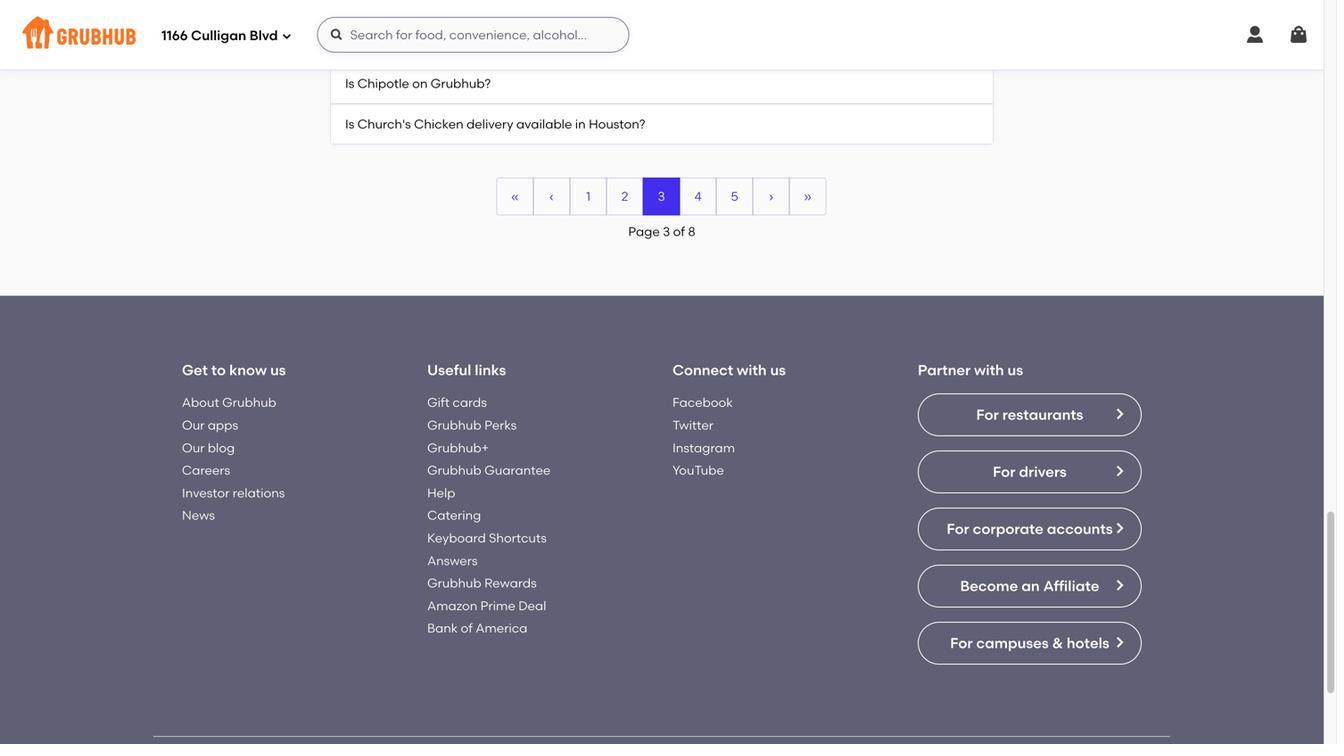 Task type: vqa. For each thing, say whether or not it's contained in the screenshot.
min to the right
no



Task type: locate. For each thing, give the bounding box(es) containing it.
twitter link
[[673, 418, 714, 433]]

5 link
[[717, 178, 753, 214]]

apps
[[208, 418, 238, 433]]

in for las
[[521, 35, 532, 51]]

1 link
[[571, 178, 606, 214]]

2 our from the top
[[182, 440, 205, 455]]

about grubhub our apps our blog careers investor relations news
[[182, 395, 285, 523]]

our down 'about'
[[182, 418, 205, 433]]

facebook link
[[673, 395, 733, 410]]

0 vertical spatial our
[[182, 418, 205, 433]]

2 right image from the top
[[1112, 521, 1127, 535]]

for left campuses
[[950, 634, 973, 652]]

grubhub
[[222, 395, 276, 410], [427, 418, 482, 433], [427, 463, 482, 478], [427, 575, 482, 591]]

grubhub inside about grubhub our apps our blog careers investor relations news
[[222, 395, 276, 410]]

of right bank
[[461, 621, 473, 636]]

delivery for chicken
[[467, 116, 513, 131]]

3 is from the top
[[345, 116, 354, 131]]

grubhub?
[[431, 76, 491, 91]]

right image
[[1112, 407, 1127, 421], [1112, 578, 1127, 593]]

1 vertical spatial available
[[516, 116, 572, 131]]

0 horizontal spatial of
[[461, 621, 473, 636]]

2 with from the left
[[974, 361, 1004, 379]]

for campuses & hotels
[[950, 634, 1110, 652]]

delivery inside "link"
[[413, 35, 460, 51]]

1 vertical spatial right image
[[1112, 578, 1127, 593]]

for for for campuses & hotels
[[950, 634, 973, 652]]

right image inside for drivers link
[[1112, 464, 1127, 478]]

right image right restaurants
[[1112, 407, 1127, 421]]

3 right page
[[663, 224, 670, 239]]

1 with from the left
[[737, 361, 767, 379]]

with
[[737, 361, 767, 379], [974, 361, 1004, 379]]

in inside is church's chicken delivery available in houston? link
[[575, 116, 586, 131]]

culligan
[[191, 28, 246, 44]]

is for is carl's jr. delivery available in las vegas?
[[345, 35, 354, 51]]

for for for restaurants
[[976, 406, 999, 423]]

for restaurants link
[[918, 394, 1142, 436]]

right image for for corporate accounts
[[1112, 521, 1127, 535]]

1
[[586, 189, 591, 204]]

1166 culligan blvd
[[161, 28, 278, 44]]

is for is chipotle on grubhub?
[[345, 76, 354, 91]]

grubhub+
[[427, 440, 489, 455]]

is left the chipotle
[[345, 76, 354, 91]]

us right connect
[[770, 361, 786, 379]]

delivery down grubhub?
[[467, 116, 513, 131]]

deal
[[518, 598, 546, 613]]

useful
[[427, 361, 471, 379]]

1 vertical spatial right image
[[1112, 521, 1127, 535]]

right image inside for restaurants link
[[1112, 407, 1127, 421]]

shortcuts
[[489, 530, 547, 546]]

available inside "link"
[[463, 35, 518, 51]]

svg image
[[282, 31, 292, 41]]

answers link
[[427, 553, 478, 568]]

delivery
[[413, 35, 460, 51], [467, 116, 513, 131]]

for left drivers in the bottom of the page
[[993, 463, 1016, 480]]

is church's chicken delivery available in houston? link
[[331, 104, 993, 144]]

»
[[804, 189, 812, 204]]

available
[[463, 35, 518, 51], [516, 116, 572, 131]]

3 right image from the top
[[1112, 635, 1127, 650]]

1 vertical spatial our
[[182, 440, 205, 455]]

careers link
[[182, 463, 230, 478]]

grubhub down answers
[[427, 575, 482, 591]]

2 vertical spatial is
[[345, 116, 354, 131]]

know
[[229, 361, 267, 379]]

is chipotle on grubhub?
[[345, 76, 491, 91]]

is left "carl's"
[[345, 35, 354, 51]]

1 horizontal spatial with
[[974, 361, 1004, 379]]

1 right image from the top
[[1112, 407, 1127, 421]]

0 vertical spatial delivery
[[413, 35, 460, 51]]

right image for for restaurants
[[1112, 407, 1127, 421]]

available up grubhub?
[[463, 35, 518, 51]]

2 horizontal spatial us
[[1008, 361, 1023, 379]]

1 horizontal spatial in
[[575, 116, 586, 131]]

twitter
[[673, 418, 714, 433]]

0 vertical spatial in
[[521, 35, 532, 51]]

2 is from the top
[[345, 76, 354, 91]]

0 vertical spatial right image
[[1112, 407, 1127, 421]]

investor
[[182, 485, 230, 500]]

0 vertical spatial of
[[673, 224, 685, 239]]

available left houston?
[[516, 116, 572, 131]]

gift cards link
[[427, 395, 487, 410]]

1 vertical spatial of
[[461, 621, 473, 636]]

grubhub guarantee link
[[427, 463, 551, 478]]

of left the 8
[[673, 224, 685, 239]]

links
[[475, 361, 506, 379]]

right image
[[1112, 464, 1127, 478], [1112, 521, 1127, 535], [1112, 635, 1127, 650]]

amazon prime deal link
[[427, 598, 546, 613]]

become an affiliate link
[[918, 565, 1142, 608]]

2 vertical spatial right image
[[1112, 635, 1127, 650]]

0 horizontal spatial in
[[521, 35, 532, 51]]

us right know
[[270, 361, 286, 379]]

0 vertical spatial right image
[[1112, 464, 1127, 478]]

grubhub perks link
[[427, 418, 517, 433]]

1166
[[161, 28, 188, 44]]

in inside is carl's jr. delivery available in las vegas? "link"
[[521, 35, 532, 51]]

8
[[688, 224, 696, 239]]

us for connect with us
[[770, 361, 786, 379]]

1 vertical spatial delivery
[[467, 116, 513, 131]]

0 vertical spatial available
[[463, 35, 518, 51]]

4 link
[[680, 178, 716, 214]]

partner
[[918, 361, 971, 379]]

our
[[182, 418, 205, 433], [182, 440, 205, 455]]

in left las
[[521, 35, 532, 51]]

us up for restaurants
[[1008, 361, 1023, 379]]

las
[[535, 35, 556, 51]]

0 vertical spatial 3
[[658, 189, 665, 204]]

0 horizontal spatial us
[[270, 361, 286, 379]]

get
[[182, 361, 208, 379]]

right image for for campuses & hotels
[[1112, 635, 1127, 650]]

2 right image from the top
[[1112, 578, 1127, 593]]

in
[[521, 35, 532, 51], [575, 116, 586, 131]]

available for las
[[463, 35, 518, 51]]

right image right affiliate in the right of the page
[[1112, 578, 1127, 593]]

for down partner with us
[[976, 406, 999, 423]]

« link
[[497, 178, 533, 214]]

1 vertical spatial in
[[575, 116, 586, 131]]

svg image
[[1245, 24, 1266, 45], [1288, 24, 1310, 45], [330, 28, 344, 42]]

right image inside become an affiliate link
[[1112, 578, 1127, 593]]

0 vertical spatial is
[[345, 35, 354, 51]]

1 right image from the top
[[1112, 464, 1127, 478]]

vegas?
[[559, 35, 602, 51]]

grubhub down know
[[222, 395, 276, 410]]

1 vertical spatial is
[[345, 76, 354, 91]]

delivery right jr.
[[413, 35, 460, 51]]

4
[[694, 189, 702, 204]]

5
[[731, 189, 738, 204]]

of
[[673, 224, 685, 239], [461, 621, 473, 636]]

3 us from the left
[[1008, 361, 1023, 379]]

is inside "link"
[[345, 35, 354, 51]]

right image for become an affiliate
[[1112, 578, 1127, 593]]

chicken
[[414, 116, 464, 131]]

2 us from the left
[[770, 361, 786, 379]]

1 horizontal spatial svg image
[[1245, 24, 1266, 45]]

partner with us
[[918, 361, 1023, 379]]

right image inside the for campuses & hotels link
[[1112, 635, 1127, 650]]

america
[[476, 621, 528, 636]]

1 is from the top
[[345, 35, 354, 51]]

is left church's
[[345, 116, 354, 131]]

is church's chicken delivery available in houston?
[[345, 116, 646, 131]]

for campuses & hotels link
[[918, 622, 1142, 665]]

with right partner
[[974, 361, 1004, 379]]

3 up 'page 3 of 8'
[[658, 189, 665, 204]]

our blog link
[[182, 440, 235, 455]]

3
[[658, 189, 665, 204], [663, 224, 670, 239]]

youtube
[[673, 463, 724, 478]]

right image inside for corporate accounts link
[[1112, 521, 1127, 535]]

accounts
[[1047, 520, 1113, 538]]

is carl's jr. delivery available in las vegas?
[[345, 35, 602, 51]]

right image for for drivers
[[1112, 464, 1127, 478]]

for
[[976, 406, 999, 423], [993, 463, 1016, 480], [947, 520, 970, 538], [950, 634, 973, 652]]

1 us from the left
[[270, 361, 286, 379]]

our up careers
[[182, 440, 205, 455]]

1 horizontal spatial us
[[770, 361, 786, 379]]

in left houston?
[[575, 116, 586, 131]]

3 inside 3 link
[[658, 189, 665, 204]]

instagram link
[[673, 440, 735, 455]]

&
[[1052, 634, 1063, 652]]

0 horizontal spatial with
[[737, 361, 767, 379]]

for left the corporate
[[947, 520, 970, 538]]

affiliate
[[1043, 577, 1100, 595]]

with right connect
[[737, 361, 767, 379]]

0 horizontal spatial delivery
[[413, 35, 460, 51]]

for corporate accounts link
[[918, 508, 1142, 551]]

«
[[511, 189, 519, 204]]

1 horizontal spatial delivery
[[467, 116, 513, 131]]



Task type: describe. For each thing, give the bounding box(es) containing it.
2 horizontal spatial svg image
[[1288, 24, 1310, 45]]

for for for drivers
[[993, 463, 1016, 480]]

guarantee
[[484, 463, 551, 478]]

for for for corporate accounts
[[947, 520, 970, 538]]

» link
[[790, 178, 826, 214]]

prime
[[480, 598, 516, 613]]

perks
[[484, 418, 517, 433]]

instagram
[[673, 440, 735, 455]]

restaurants
[[1002, 406, 1084, 423]]

carl's
[[357, 35, 392, 51]]

useful links
[[427, 361, 506, 379]]

available for houston?
[[516, 116, 572, 131]]

church's
[[357, 116, 411, 131]]

us for partner with us
[[1008, 361, 1023, 379]]

an
[[1022, 577, 1040, 595]]

2 link
[[607, 178, 643, 214]]

with for partner
[[974, 361, 1004, 379]]

1 vertical spatial 3
[[663, 224, 670, 239]]

cards
[[453, 395, 487, 410]]

corporate
[[973, 520, 1044, 538]]

with for connect
[[737, 361, 767, 379]]

our apps link
[[182, 418, 238, 433]]

for drivers link
[[918, 451, 1142, 494]]

‹
[[549, 189, 554, 204]]

2
[[621, 189, 628, 204]]

1 horizontal spatial of
[[673, 224, 685, 239]]

keyboard
[[427, 530, 486, 546]]

is carl's jr. delivery available in las vegas? link
[[331, 23, 993, 64]]

hotels
[[1067, 634, 1110, 652]]

main navigation navigation
[[0, 0, 1324, 70]]

jr.
[[395, 35, 410, 51]]

campuses
[[976, 634, 1049, 652]]

delivery for jr.
[[413, 35, 460, 51]]

about grubhub link
[[182, 395, 276, 410]]

drivers
[[1019, 463, 1067, 480]]

blvd
[[250, 28, 278, 44]]

answers
[[427, 553, 478, 568]]

bank of america link
[[427, 621, 528, 636]]

amazon
[[427, 598, 478, 613]]

help
[[427, 485, 455, 500]]

become
[[960, 577, 1018, 595]]

in for houston?
[[575, 116, 586, 131]]

rewards
[[484, 575, 537, 591]]

grubhub rewards link
[[427, 575, 537, 591]]

news link
[[182, 508, 215, 523]]

keyboard shortcuts link
[[427, 530, 547, 546]]

bank
[[427, 621, 458, 636]]

catering link
[[427, 508, 481, 523]]

grubhub down the grubhub+
[[427, 463, 482, 478]]

connect with us
[[673, 361, 786, 379]]

relations
[[233, 485, 285, 500]]

about
[[182, 395, 219, 410]]

1 our from the top
[[182, 418, 205, 433]]

facebook
[[673, 395, 733, 410]]

investor relations link
[[182, 485, 285, 500]]

on
[[412, 76, 428, 91]]

help link
[[427, 485, 455, 500]]

for drivers
[[993, 463, 1067, 480]]

is for is church's chicken delivery available in houston?
[[345, 116, 354, 131]]

careers
[[182, 463, 230, 478]]

connect
[[673, 361, 733, 379]]

page
[[628, 224, 660, 239]]

›
[[769, 189, 774, 204]]

grubhub+ link
[[427, 440, 489, 455]]

for restaurants
[[976, 406, 1084, 423]]

houston?
[[589, 116, 646, 131]]

› link
[[753, 178, 789, 214]]

is chipotle on grubhub? link
[[331, 64, 993, 104]]

0 horizontal spatial svg image
[[330, 28, 344, 42]]

gift
[[427, 395, 450, 410]]

grubhub down the gift cards link
[[427, 418, 482, 433]]

get to know us
[[182, 361, 286, 379]]

youtube link
[[673, 463, 724, 478]]

catering
[[427, 508, 481, 523]]

page 3 of 8
[[628, 224, 696, 239]]

blog
[[208, 440, 235, 455]]

gift cards grubhub perks grubhub+ grubhub guarantee help catering keyboard shortcuts answers grubhub rewards amazon prime deal bank of america
[[427, 395, 551, 636]]

chipotle
[[357, 76, 409, 91]]

Search for food, convenience, alcohol... search field
[[317, 17, 629, 53]]

of inside gift cards grubhub perks grubhub+ grubhub guarantee help catering keyboard shortcuts answers grubhub rewards amazon prime deal bank of america
[[461, 621, 473, 636]]

news
[[182, 508, 215, 523]]

for corporate accounts
[[947, 520, 1113, 538]]



